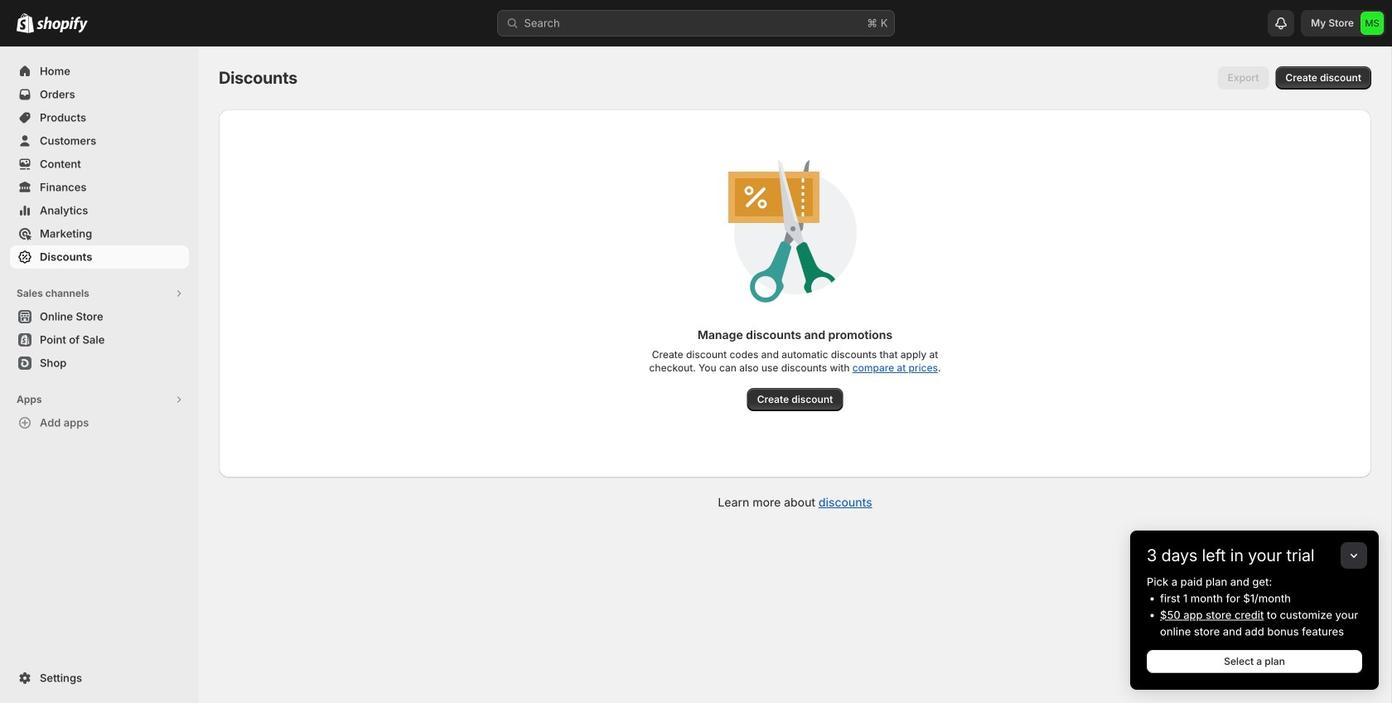 Task type: vqa. For each thing, say whether or not it's contained in the screenshot.
Shopify icon
yes



Task type: describe. For each thing, give the bounding box(es) containing it.
shopify image
[[36, 16, 88, 33]]

shopify image
[[17, 13, 34, 33]]

my store image
[[1361, 12, 1385, 35]]



